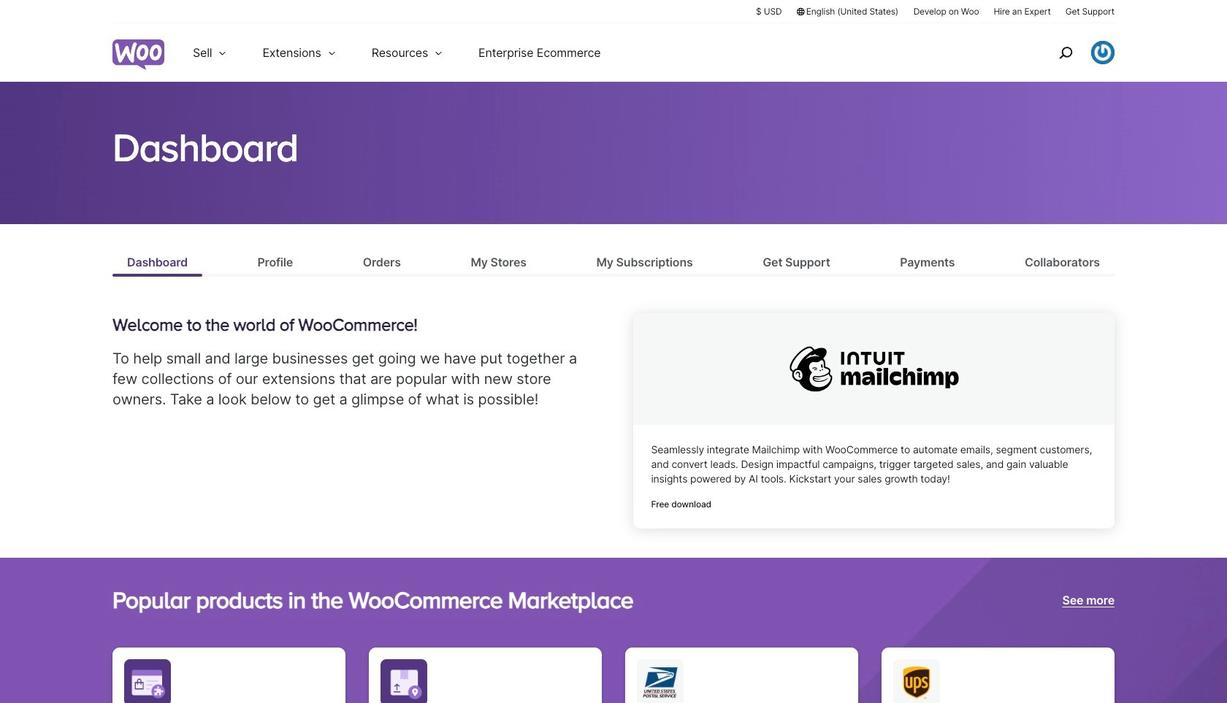 Task type: locate. For each thing, give the bounding box(es) containing it.
open account menu image
[[1092, 41, 1115, 64]]

service navigation menu element
[[1028, 29, 1115, 76]]



Task type: describe. For each thing, give the bounding box(es) containing it.
search image
[[1054, 41, 1078, 64]]



